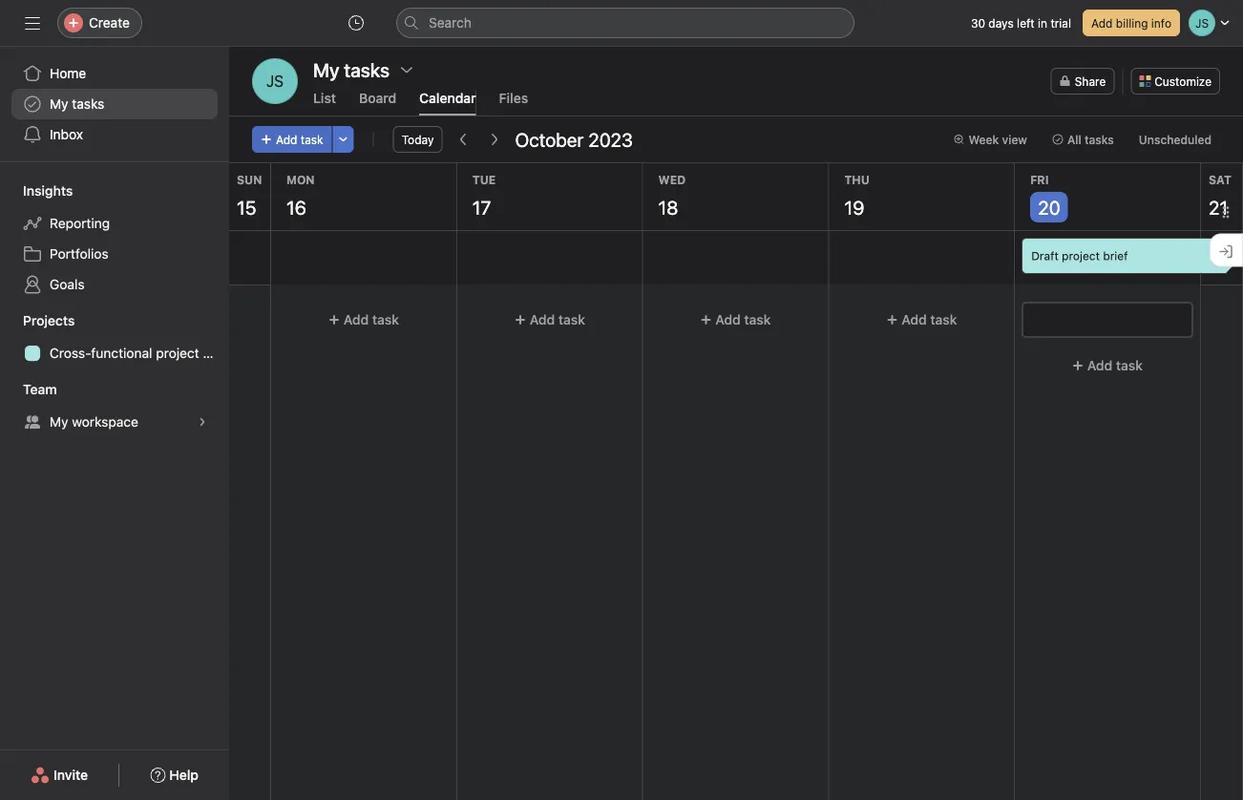 Task type: describe. For each thing, give the bounding box(es) containing it.
share
[[1075, 75, 1106, 88]]

global element
[[0, 47, 229, 161]]

fri 20
[[1031, 173, 1061, 218]]

previous week image
[[456, 132, 471, 147]]

reporting
[[50, 215, 110, 231]]

help button
[[138, 758, 211, 793]]

in
[[1038, 16, 1048, 30]]

my workspace link
[[11, 407, 218, 437]]

invite button
[[18, 758, 100, 793]]

30 days left in trial
[[971, 16, 1072, 30]]

goals link
[[11, 269, 218, 300]]

board link
[[359, 90, 397, 116]]

2023
[[589, 128, 633, 150]]

1 vertical spatial project
[[156, 345, 199, 361]]

sat 21
[[1209, 173, 1232, 218]]

create
[[89, 15, 130, 31]]

20
[[1038, 196, 1061, 218]]

tasks for all tasks
[[1085, 133, 1115, 146]]

customize button
[[1131, 68, 1221, 95]]

1 horizontal spatial project
[[1062, 249, 1100, 263]]

tue 17
[[473, 173, 496, 218]]

my tasks
[[313, 58, 390, 81]]

my tasks
[[50, 96, 104, 112]]

left
[[1017, 16, 1035, 30]]

mon 16
[[287, 173, 315, 218]]

files
[[499, 90, 528, 106]]

october 2023
[[515, 128, 633, 150]]

portfolios
[[50, 246, 109, 262]]

workspace
[[72, 414, 138, 430]]

list
[[313, 90, 336, 106]]

october
[[515, 128, 584, 150]]

calendar link
[[419, 90, 476, 116]]

thu
[[845, 173, 870, 186]]

sun 15
[[237, 173, 262, 218]]

invite
[[54, 767, 88, 783]]

reporting link
[[11, 208, 218, 239]]

files link
[[499, 90, 528, 116]]

my tasks link
[[11, 89, 218, 119]]

home
[[50, 65, 86, 81]]

search button
[[396, 8, 855, 38]]

week
[[969, 133, 999, 146]]

30
[[971, 16, 986, 30]]

sat
[[1209, 173, 1232, 186]]

team
[[23, 382, 57, 397]]

list link
[[313, 90, 336, 116]]

trial
[[1051, 16, 1072, 30]]

days
[[989, 16, 1014, 30]]

goals
[[50, 277, 85, 292]]

21
[[1209, 196, 1229, 218]]

tasks for my tasks
[[72, 96, 104, 112]]

functional
[[91, 345, 152, 361]]

insights button
[[0, 181, 73, 201]]

portfolios link
[[11, 239, 218, 269]]

create button
[[57, 8, 142, 38]]

mon
[[287, 173, 315, 186]]

19
[[845, 196, 865, 218]]

all tasks button
[[1044, 126, 1123, 153]]

help
[[169, 767, 199, 783]]

more actions image
[[338, 134, 349, 145]]

projects
[[23, 313, 75, 329]]

fri
[[1031, 173, 1049, 186]]



Task type: vqa. For each thing, say whether or not it's contained in the screenshot.
2nd Mark complete option
no



Task type: locate. For each thing, give the bounding box(es) containing it.
home link
[[11, 58, 218, 89]]

my down the team
[[50, 414, 68, 430]]

tasks inside global element
[[72, 96, 104, 112]]

today button
[[393, 126, 443, 153]]

0 vertical spatial tasks
[[72, 96, 104, 112]]

show options image
[[399, 62, 415, 77]]

draft project brief
[[1032, 249, 1129, 263]]

project left the brief
[[1062, 249, 1100, 263]]

1 horizontal spatial tasks
[[1085, 133, 1115, 146]]

week view button
[[945, 126, 1036, 153]]

tasks right all
[[1085, 133, 1115, 146]]

1 vertical spatial my
[[50, 414, 68, 430]]

see details, my workspace image
[[197, 416, 208, 428]]

my inside teams element
[[50, 414, 68, 430]]

hide sidebar image
[[25, 15, 40, 31]]

wed
[[659, 173, 686, 186]]

18
[[659, 196, 679, 218]]

week view
[[969, 133, 1028, 146]]

board
[[359, 90, 397, 106]]

tue
[[473, 173, 496, 186]]

0 horizontal spatial project
[[156, 345, 199, 361]]

info
[[1152, 16, 1172, 30]]

add task
[[276, 133, 323, 146], [344, 312, 399, 328], [530, 312, 585, 328], [716, 312, 771, 328], [902, 312, 957, 328], [1088, 358, 1144, 373]]

17
[[473, 196, 491, 218]]

insights element
[[0, 174, 229, 304]]

project
[[1062, 249, 1100, 263], [156, 345, 199, 361]]

1 my from the top
[[50, 96, 68, 112]]

cross-
[[50, 345, 91, 361]]

plan
[[203, 345, 229, 361]]

projects button
[[0, 311, 75, 330]]

draft
[[1032, 249, 1059, 263]]

thu 19
[[845, 173, 870, 218]]

add
[[1092, 16, 1113, 30], [276, 133, 298, 146], [344, 312, 369, 328], [530, 312, 555, 328], [716, 312, 741, 328], [902, 312, 927, 328], [1088, 358, 1113, 373]]

unscheduled button
[[1131, 126, 1221, 153]]

inbox link
[[11, 119, 218, 150]]

next week image
[[487, 132, 502, 147]]

tasks
[[72, 96, 104, 112], [1085, 133, 1115, 146]]

customize
[[1155, 75, 1212, 88]]

0 vertical spatial project
[[1062, 249, 1100, 263]]

tasks down home
[[72, 96, 104, 112]]

my inside global element
[[50, 96, 68, 112]]

project left plan
[[156, 345, 199, 361]]

brief
[[1104, 249, 1129, 263]]

my workspace
[[50, 414, 138, 430]]

my up inbox
[[50, 96, 68, 112]]

inbox
[[50, 127, 83, 142]]

js button
[[252, 58, 298, 104]]

add inside button
[[1092, 16, 1113, 30]]

tasks inside dropdown button
[[1085, 133, 1115, 146]]

today
[[402, 133, 434, 146]]

my
[[50, 96, 68, 112], [50, 414, 68, 430]]

teams element
[[0, 373, 229, 441]]

cross-functional project plan
[[50, 345, 229, 361]]

0 vertical spatial my
[[50, 96, 68, 112]]

task
[[301, 133, 323, 146], [372, 312, 399, 328], [558, 312, 585, 328], [745, 312, 771, 328], [931, 312, 957, 328], [1117, 358, 1144, 373]]

0 horizontal spatial tasks
[[72, 96, 104, 112]]

history image
[[349, 15, 364, 31]]

all
[[1068, 133, 1082, 146]]

cross-functional project plan link
[[11, 338, 229, 369]]

add billing info button
[[1083, 10, 1181, 36]]

sun
[[237, 173, 262, 186]]

billing
[[1116, 16, 1149, 30]]

all tasks
[[1068, 133, 1115, 146]]

my for my workspace
[[50, 414, 68, 430]]

js
[[266, 72, 284, 90]]

search list box
[[396, 8, 855, 38]]

1 vertical spatial tasks
[[1085, 133, 1115, 146]]

view
[[1003, 133, 1028, 146]]

calendar
[[419, 90, 476, 106]]

15
[[237, 196, 256, 218]]

projects element
[[0, 304, 229, 373]]

unscheduled
[[1139, 133, 1212, 146]]

add task button
[[252, 126, 332, 153], [279, 303, 449, 337], [465, 303, 635, 337], [651, 303, 821, 337], [837, 303, 1007, 337], [1023, 349, 1193, 383]]

2 my from the top
[[50, 414, 68, 430]]

insights
[[23, 183, 73, 199]]

my for my tasks
[[50, 96, 68, 112]]

share button
[[1051, 68, 1115, 95]]

team button
[[0, 380, 57, 399]]

add billing info
[[1092, 16, 1172, 30]]

None text field
[[1037, 311, 1180, 329]]

wed 18
[[659, 173, 686, 218]]

16
[[287, 196, 307, 218]]

search
[[429, 15, 472, 31]]



